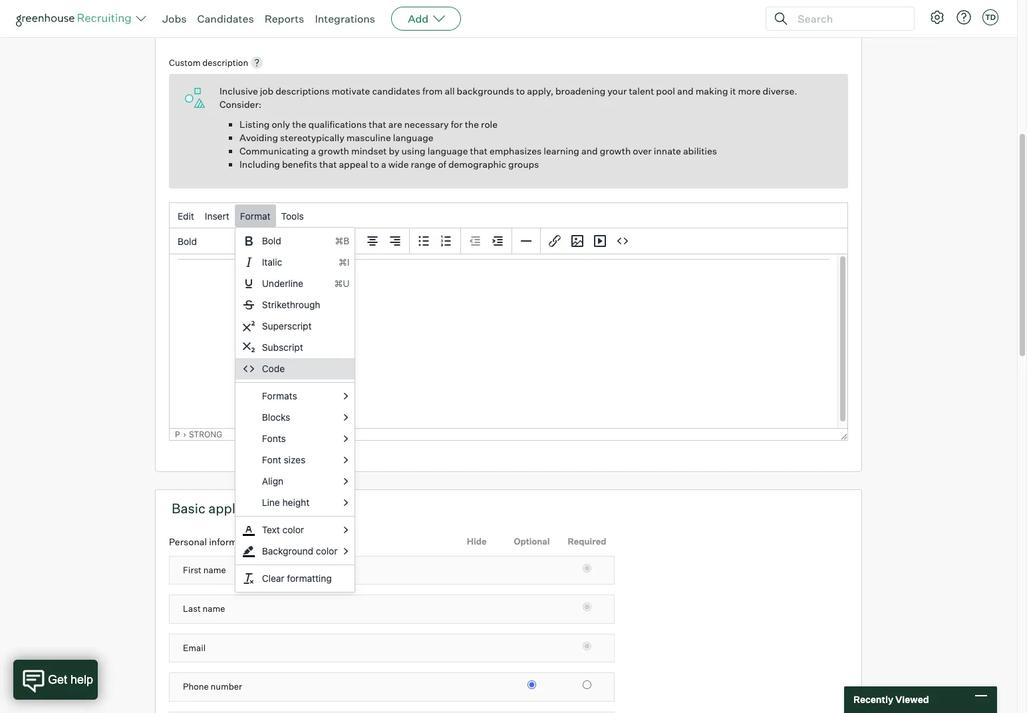 Task type: locate. For each thing, give the bounding box(es) containing it.
are
[[389, 119, 403, 130]]

1 description from the top
[[203, 13, 273, 29]]

p › strong
[[175, 430, 222, 440]]

color inside background color menu item
[[316, 545, 338, 557]]

0 horizontal spatial color
[[283, 524, 304, 535]]

add
[[408, 12, 429, 25]]

1 horizontal spatial that
[[369, 119, 387, 130]]

2 the from the left
[[465, 119, 479, 130]]

a down stereotypically
[[311, 145, 316, 157]]

phone number
[[183, 681, 242, 692]]

over
[[633, 145, 652, 157]]

5 toolbar from the left
[[541, 228, 637, 254]]

bold inside menu item
[[262, 235, 281, 246]]

1 vertical spatial description
[[203, 57, 248, 68]]

line height
[[262, 497, 310, 508]]

clear formatting menu item
[[236, 568, 355, 589]]

name for last name
[[203, 603, 225, 614]]

color
[[283, 524, 304, 535], [316, 545, 338, 557]]

›
[[183, 430, 186, 440]]

the right 'for'
[[465, 119, 479, 130]]

range
[[411, 159, 436, 170]]

background color
[[262, 545, 338, 557]]

underline
[[262, 278, 304, 289]]

a left the wide
[[381, 159, 387, 170]]

0 horizontal spatial that
[[320, 159, 337, 170]]

blocks menu item
[[236, 407, 355, 428]]

more
[[739, 85, 761, 97]]

italic
[[262, 256, 282, 268]]

1 horizontal spatial color
[[316, 545, 338, 557]]

clear
[[262, 573, 285, 584]]

personal information
[[169, 536, 260, 547]]

1 horizontal spatial bold
[[262, 235, 281, 246]]

menu bar containing edit
[[170, 203, 848, 229]]

that
[[369, 119, 387, 130], [470, 145, 488, 157], [320, 159, 337, 170]]

1 vertical spatial that
[[470, 145, 488, 157]]

0 vertical spatial color
[[283, 524, 304, 535]]

reports link
[[265, 12, 305, 25]]

jobs link
[[162, 12, 187, 25]]

color inside text color menu item
[[283, 524, 304, 535]]

td
[[986, 13, 997, 22]]

2 growth from the left
[[600, 145, 631, 157]]

language
[[393, 132, 434, 143], [428, 145, 468, 157]]

consider:
[[220, 99, 262, 110]]

name right first
[[204, 564, 226, 575]]

color for text color
[[283, 524, 304, 535]]

recently
[[854, 694, 894, 705]]

integrations
[[315, 12, 376, 25]]

1 vertical spatial name
[[203, 603, 225, 614]]

1 horizontal spatial growth
[[600, 145, 631, 157]]

0 vertical spatial to
[[517, 85, 525, 97]]

and right pool
[[678, 85, 694, 97]]

pool
[[657, 85, 676, 97]]

bold button
[[172, 230, 259, 252]]

a
[[311, 145, 316, 157], [381, 159, 387, 170]]

bold inside popup button
[[178, 235, 197, 247]]

language up using
[[393, 132, 434, 143]]

to inside listing only the qualifications that are necessary for the role avoiding stereotypically masculine language communicating a growth mindset by using language that emphasizes learning and growth over innate abilities including benefits that appeal to a wide range of demographic groups
[[371, 159, 379, 170]]

clear formatting
[[262, 573, 332, 584]]

line
[[262, 497, 280, 508]]

bold group
[[170, 228, 848, 254]]

1 bold from the left
[[262, 235, 281, 246]]

0 horizontal spatial the
[[292, 119, 307, 130]]

menu item up the underline on the top left of page
[[236, 252, 355, 273]]

2 description from the top
[[203, 57, 248, 68]]

0 horizontal spatial and
[[582, 145, 598, 157]]

number
[[211, 681, 242, 692]]

to down mindset
[[371, 159, 379, 170]]

1 vertical spatial information
[[209, 536, 260, 547]]

information
[[281, 500, 353, 517], [209, 536, 260, 547]]

subscript
[[262, 342, 303, 353]]

1 vertical spatial language
[[428, 145, 468, 157]]

custom
[[169, 57, 201, 68]]

None radio
[[583, 564, 592, 572]]

subscript menu item
[[236, 337, 355, 358]]

0 vertical spatial name
[[204, 564, 226, 575]]

None radio
[[583, 603, 592, 611], [583, 642, 592, 650], [528, 681, 537, 689], [583, 681, 592, 689], [583, 603, 592, 611], [583, 642, 592, 650], [528, 681, 537, 689], [583, 681, 592, 689]]

information up text color menu item
[[281, 500, 353, 517]]

growth left over
[[600, 145, 631, 157]]

that left appeal
[[320, 159, 337, 170]]

formatting
[[287, 573, 332, 584]]

mindset
[[352, 145, 387, 157]]

2 vertical spatial that
[[320, 159, 337, 170]]

1 menu item from the top
[[236, 230, 355, 252]]

1 horizontal spatial the
[[465, 119, 479, 130]]

0 vertical spatial a
[[311, 145, 316, 157]]

fonts menu item
[[236, 428, 355, 450]]

and right learning
[[582, 145, 598, 157]]

1 horizontal spatial and
[[678, 85, 694, 97]]

2 horizontal spatial that
[[470, 145, 488, 157]]

bold
[[262, 235, 281, 246], [178, 235, 197, 247]]

that up demographic
[[470, 145, 488, 157]]

strikethrough
[[262, 299, 321, 310]]

appeal
[[339, 159, 369, 170]]

inclusive
[[220, 85, 258, 97]]

demographic
[[449, 159, 507, 170]]

1 horizontal spatial a
[[381, 159, 387, 170]]

to
[[517, 85, 525, 97], [371, 159, 379, 170]]

0 vertical spatial and
[[678, 85, 694, 97]]

0 vertical spatial information
[[281, 500, 353, 517]]

talent
[[629, 85, 655, 97]]

growth
[[318, 145, 349, 157], [600, 145, 631, 157]]

name
[[204, 564, 226, 575], [203, 603, 225, 614]]

configure image
[[930, 9, 946, 25]]

diverse.
[[763, 85, 798, 97]]

optional
[[514, 536, 550, 547]]

the right only
[[292, 119, 307, 130]]

information down the application
[[209, 536, 260, 547]]

name for first name
[[204, 564, 226, 575]]

menu item up strikethrough
[[236, 273, 355, 294]]

0 horizontal spatial bold
[[178, 235, 197, 247]]

name right 'last'
[[203, 603, 225, 614]]

1 horizontal spatial to
[[517, 85, 525, 97]]

masculine
[[347, 132, 391, 143]]

and
[[678, 85, 694, 97], [582, 145, 598, 157]]

1 vertical spatial color
[[316, 545, 338, 557]]

bold down edit
[[178, 235, 197, 247]]

1 growth from the left
[[318, 145, 349, 157]]

color up background color menu item
[[283, 524, 304, 535]]

menu item down tools
[[236, 230, 355, 252]]

code menu item
[[236, 358, 355, 380]]

emphasizes
[[490, 145, 542, 157]]

0 horizontal spatial information
[[209, 536, 260, 547]]

superscript
[[262, 320, 312, 332]]

navigation
[[175, 430, 837, 440]]

growth up appeal
[[318, 145, 349, 157]]

and inside listing only the qualifications that are necessary for the role avoiding stereotypically masculine language communicating a growth mindset by using language that emphasizes learning and growth over innate abilities including benefits that appeal to a wide range of demographic groups
[[582, 145, 598, 157]]

1 vertical spatial and
[[582, 145, 598, 157]]

0 horizontal spatial to
[[371, 159, 379, 170]]

menu item containing bold
[[236, 230, 355, 252]]

listing
[[240, 119, 270, 130]]

Search text field
[[795, 9, 903, 28]]

1 horizontal spatial information
[[281, 500, 353, 517]]

menu bar
[[170, 203, 848, 229]]

toolbar
[[262, 228, 336, 254], [336, 228, 410, 254], [410, 228, 461, 254], [461, 228, 513, 254], [541, 228, 637, 254]]

3 menu item from the top
[[236, 273, 355, 294]]

language up of
[[428, 145, 468, 157]]

descriptions
[[276, 85, 330, 97]]

menu item
[[236, 230, 355, 252], [236, 252, 355, 273], [236, 273, 355, 294]]

job
[[260, 85, 274, 97]]

menu
[[235, 227, 356, 593]]

required
[[568, 536, 607, 547]]

strong
[[189, 430, 222, 440]]

1 vertical spatial to
[[371, 159, 379, 170]]

color up formatting
[[316, 545, 338, 557]]

2 menu item from the top
[[236, 252, 355, 273]]

4 toolbar from the left
[[461, 228, 513, 254]]

0 horizontal spatial growth
[[318, 145, 349, 157]]

post description
[[172, 13, 273, 29]]

the
[[292, 119, 307, 130], [465, 119, 479, 130]]

2 bold from the left
[[178, 235, 197, 247]]

2 toolbar from the left
[[336, 228, 410, 254]]

that up "masculine"
[[369, 119, 387, 130]]

all
[[445, 85, 455, 97]]

to left apply,
[[517, 85, 525, 97]]

0 vertical spatial that
[[369, 119, 387, 130]]

jobs
[[162, 12, 187, 25]]

color for background color
[[316, 545, 338, 557]]

bold up italic at the left top
[[262, 235, 281, 246]]

last
[[183, 603, 201, 614]]

0 vertical spatial description
[[203, 13, 273, 29]]



Task type: describe. For each thing, give the bounding box(es) containing it.
integrations link
[[315, 12, 376, 25]]

0 vertical spatial language
[[393, 132, 434, 143]]

tools
[[281, 210, 304, 221]]

edit button
[[172, 205, 200, 227]]

application
[[209, 500, 278, 517]]

groups
[[509, 159, 540, 170]]

learning
[[544, 145, 580, 157]]

role
[[481, 119, 498, 130]]

from
[[423, 85, 443, 97]]

of
[[438, 159, 447, 170]]

td button
[[981, 7, 1002, 28]]

formats
[[262, 390, 297, 402]]

strikethrough menu item
[[236, 294, 355, 316]]

formats menu item
[[236, 386, 355, 407]]

1 the from the left
[[292, 119, 307, 130]]

making
[[696, 85, 729, 97]]

description for custom description
[[203, 57, 248, 68]]

broadening
[[556, 85, 606, 97]]

candidates
[[197, 12, 254, 25]]

apply,
[[527, 85, 554, 97]]

insert button
[[200, 205, 235, 227]]

add button
[[392, 7, 462, 31]]

text color
[[262, 524, 304, 535]]

listing only the qualifications that are necessary for the role avoiding stereotypically masculine language communicating a growth mindset by using language that emphasizes learning and growth over innate abilities including benefits that appeal to a wide range of demographic groups
[[240, 119, 718, 170]]

candidates link
[[197, 12, 254, 25]]

avoiding
[[240, 132, 278, 143]]

email
[[183, 642, 206, 653]]

abilities
[[684, 145, 718, 157]]

benefits
[[282, 159, 318, 170]]

line height menu item
[[236, 492, 355, 513]]

p button
[[175, 430, 180, 440]]

qualifications
[[309, 119, 367, 130]]

0 horizontal spatial a
[[311, 145, 316, 157]]

3 toolbar from the left
[[410, 228, 461, 254]]

⌘i
[[339, 256, 350, 268]]

1 toolbar from the left
[[262, 228, 336, 254]]

strong button
[[189, 430, 222, 440]]

personal
[[169, 536, 207, 547]]

p
[[175, 430, 180, 440]]

text
[[262, 524, 280, 535]]

description for post description
[[203, 13, 273, 29]]

navigation containing p
[[175, 430, 837, 440]]

menu containing bold
[[235, 227, 356, 593]]

necessary
[[405, 119, 449, 130]]

td button
[[983, 9, 999, 25]]

including
[[240, 159, 280, 170]]

and inside inclusive job descriptions motivate candidates from all backgrounds to apply, broadening your talent pool and making it more diverse. consider:
[[678, 85, 694, 97]]

it
[[731, 85, 737, 97]]

only
[[272, 119, 290, 130]]

insert
[[205, 210, 230, 221]]

menu item containing underline
[[236, 273, 355, 294]]

innate
[[654, 145, 682, 157]]

font sizes menu item
[[236, 450, 355, 471]]

resize image
[[842, 434, 848, 440]]

tools button
[[276, 205, 309, 227]]

basic
[[172, 500, 206, 517]]

post
[[172, 13, 200, 29]]

basic application information
[[172, 500, 353, 517]]

viewed
[[896, 694, 930, 705]]

first name
[[183, 564, 226, 575]]

last name
[[183, 603, 225, 614]]

your
[[608, 85, 627, 97]]

format
[[240, 210, 271, 221]]

format button
[[235, 205, 276, 227]]

1 vertical spatial a
[[381, 159, 387, 170]]

by
[[389, 145, 400, 157]]

motivate
[[332, 85, 370, 97]]

stereotypically
[[280, 132, 345, 143]]

fonts
[[262, 433, 286, 444]]

greenhouse recruiting image
[[16, 11, 136, 27]]

communicating
[[240, 145, 309, 157]]

first
[[183, 564, 202, 575]]

background color menu item
[[236, 541, 355, 562]]

hide
[[467, 536, 487, 547]]

align
[[262, 475, 284, 487]]

candidates
[[372, 85, 421, 97]]

⌘u
[[335, 278, 350, 289]]

phone
[[183, 681, 209, 692]]

reports
[[265, 12, 305, 25]]

menu item containing italic
[[236, 252, 355, 273]]

using
[[402, 145, 426, 157]]

text color menu item
[[236, 519, 355, 541]]

font
[[262, 454, 281, 466]]

⌘b
[[335, 235, 350, 246]]

recently viewed
[[854, 694, 930, 705]]

align menu item
[[236, 471, 355, 492]]

height
[[283, 497, 310, 508]]

backgrounds
[[457, 85, 515, 97]]

to inside inclusive job descriptions motivate candidates from all backgrounds to apply, broadening your talent pool and making it more diverse. consider:
[[517, 85, 525, 97]]

inclusive job descriptions motivate candidates from all backgrounds to apply, broadening your talent pool and making it more diverse. consider:
[[220, 85, 798, 110]]

superscript menu item
[[236, 316, 355, 337]]



Task type: vqa. For each thing, say whether or not it's contained in the screenshot.
middle that
yes



